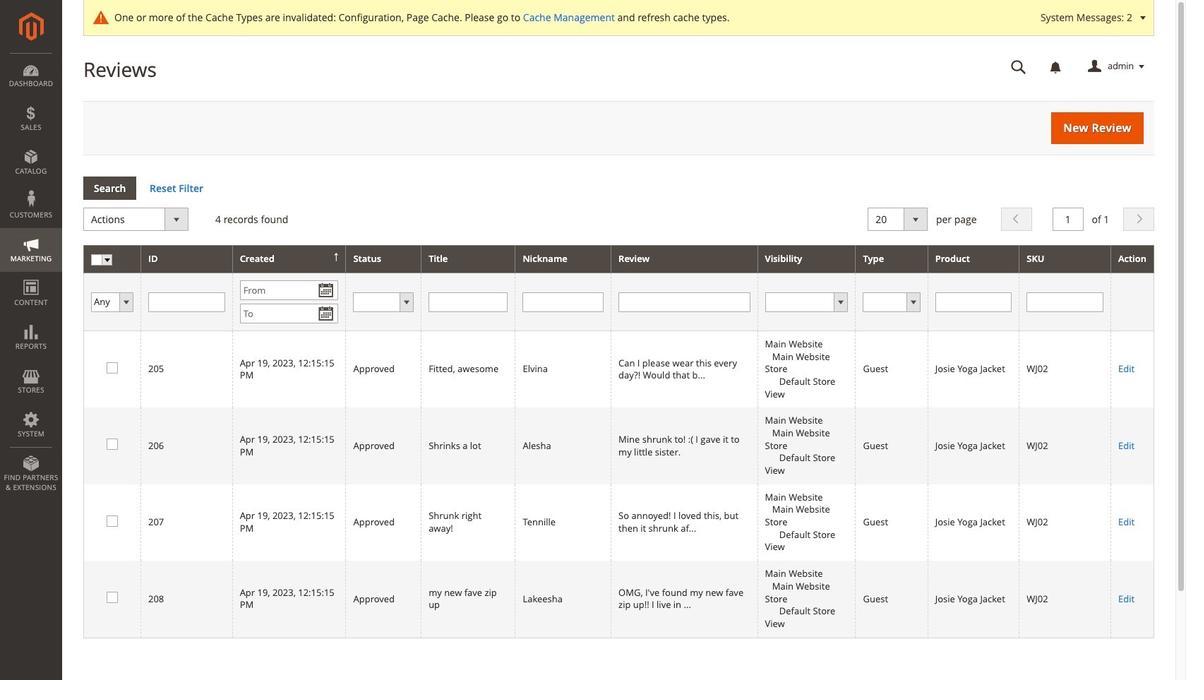 Task type: describe. For each thing, give the bounding box(es) containing it.
magento admin panel image
[[19, 12, 43, 41]]

To text field
[[240, 304, 339, 324]]

From text field
[[240, 280, 339, 300]]



Task type: locate. For each thing, give the bounding box(es) containing it.
None checkbox
[[107, 362, 116, 371], [107, 439, 116, 448], [107, 515, 116, 525], [107, 592, 116, 601], [107, 362, 116, 371], [107, 439, 116, 448], [107, 515, 116, 525], [107, 592, 116, 601]]

None text field
[[148, 292, 225, 312], [523, 292, 604, 312], [619, 292, 751, 312], [148, 292, 225, 312], [523, 292, 604, 312], [619, 292, 751, 312]]

None text field
[[1002, 54, 1037, 79], [1053, 208, 1084, 231], [429, 292, 508, 312], [936, 292, 1012, 312], [1027, 292, 1104, 312], [1002, 54, 1037, 79], [1053, 208, 1084, 231], [429, 292, 508, 312], [936, 292, 1012, 312], [1027, 292, 1104, 312]]

menu bar
[[0, 53, 62, 500]]



